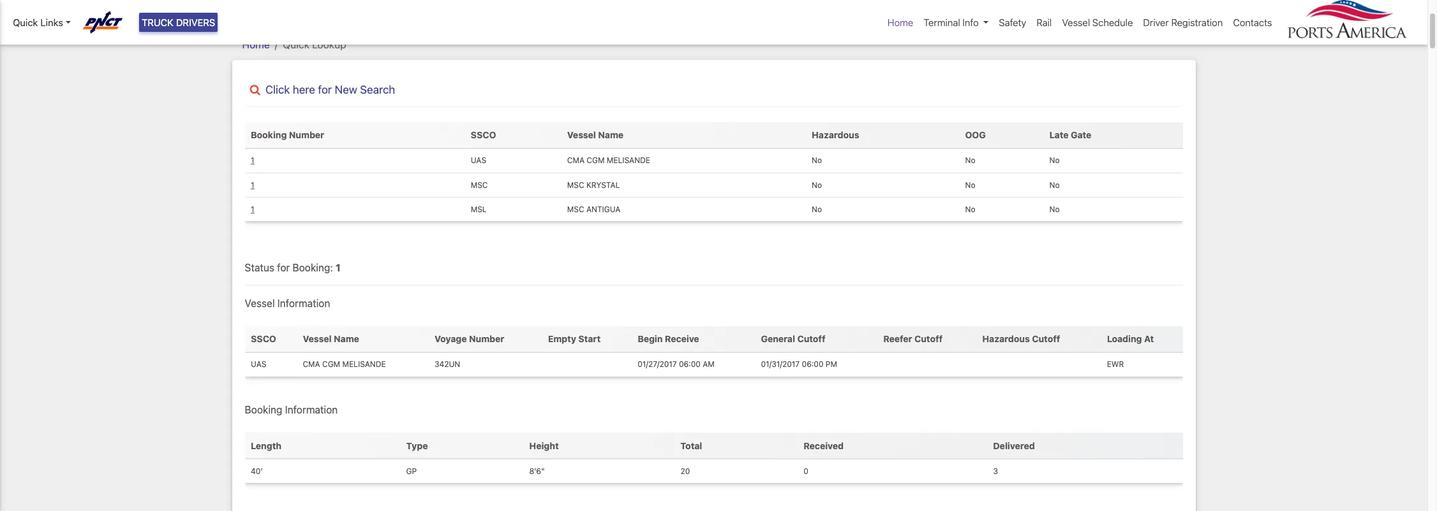 Task type: vqa. For each thing, say whether or not it's contained in the screenshot.
the – in the :  06:00 – 16:00
no



Task type: locate. For each thing, give the bounding box(es) containing it.
cutoff for general cutoff
[[797, 334, 826, 345]]

driver registration
[[1143, 17, 1223, 28]]

for
[[318, 83, 332, 96], [277, 263, 290, 274]]

06:00 left pm
[[802, 360, 824, 370]]

1 vertical spatial hazardous
[[982, 334, 1030, 345]]

ewr
[[1107, 360, 1124, 370]]

hazardous
[[812, 130, 859, 141], [982, 334, 1030, 345]]

01/27/2017
[[638, 360, 677, 370]]

0 horizontal spatial cutoff
[[797, 334, 826, 345]]

1 vertical spatial uas
[[251, 360, 266, 370]]

1 vertical spatial ssco
[[251, 334, 276, 345]]

vessel
[[1062, 17, 1090, 28], [567, 130, 596, 141], [245, 298, 275, 309], [303, 334, 332, 345]]

quick for quick lookup
[[283, 39, 309, 50]]

0 vertical spatial hazardous
[[812, 130, 859, 141]]

1 horizontal spatial cutoff
[[914, 334, 943, 345]]

1 vertical spatial name
[[334, 334, 359, 345]]

late
[[1049, 130, 1069, 141]]

quick left links
[[13, 17, 38, 28]]

1 horizontal spatial vessel name
[[567, 130, 624, 141]]

quick inside quick links link
[[13, 17, 38, 28]]

hazardous cutoff
[[982, 334, 1060, 345]]

2 06:00 from the left
[[802, 360, 824, 370]]

0 vertical spatial number
[[289, 130, 324, 141]]

0 horizontal spatial melisande
[[342, 360, 386, 370]]

number for booking number
[[289, 130, 324, 141]]

cma up booking information
[[303, 360, 320, 370]]

1 horizontal spatial uas
[[471, 156, 486, 166]]

40'
[[251, 467, 263, 477]]

06:00 left am
[[679, 360, 701, 370]]

melisande
[[607, 156, 650, 166], [342, 360, 386, 370]]

pm
[[826, 360, 837, 370]]

1 vertical spatial cgm
[[322, 360, 340, 370]]

cgm
[[587, 156, 605, 166], [322, 360, 340, 370]]

2 vertical spatial 1 button
[[251, 204, 254, 216]]

quick links link
[[13, 15, 71, 30]]

1 button for msl
[[251, 204, 254, 216]]

home left terminal
[[888, 17, 913, 28]]

3 1 button from the top
[[251, 204, 254, 216]]

0 vertical spatial cma
[[567, 156, 585, 166]]

0 vertical spatial home
[[888, 17, 913, 28]]

1 horizontal spatial home
[[888, 17, 913, 28]]

for right status
[[277, 263, 290, 274]]

uas up msl
[[471, 156, 486, 166]]

0 vertical spatial ssco
[[471, 130, 496, 141]]

1 horizontal spatial hazardous
[[982, 334, 1030, 345]]

0 horizontal spatial number
[[289, 130, 324, 141]]

cgm up msc krystal
[[587, 156, 605, 166]]

cma up msc krystal
[[567, 156, 585, 166]]

1 vertical spatial number
[[469, 334, 504, 345]]

cma cgm melisande
[[567, 156, 650, 166], [303, 360, 386, 370]]

krystal
[[586, 180, 620, 190]]

1 vertical spatial 1 button
[[251, 180, 254, 191]]

ssco
[[471, 130, 496, 141], [251, 334, 276, 345]]

0 horizontal spatial ssco
[[251, 334, 276, 345]]

2 1 button from the top
[[251, 180, 254, 191]]

vessel up msc krystal
[[567, 130, 596, 141]]

0 horizontal spatial 06:00
[[679, 360, 701, 370]]

msc
[[471, 180, 488, 190], [567, 180, 584, 190], [567, 205, 584, 214]]

vessel schedule link
[[1057, 10, 1138, 35]]

quick for quick links
[[13, 17, 38, 28]]

home link up 'search' image
[[242, 39, 270, 50]]

cma
[[567, 156, 585, 166], [303, 360, 320, 370]]

2 horizontal spatial cutoff
[[1032, 334, 1060, 345]]

0 vertical spatial information
[[277, 298, 330, 309]]

1 horizontal spatial name
[[598, 130, 624, 141]]

1 for uas
[[251, 156, 254, 166]]

vessel name down vessel information
[[303, 334, 359, 345]]

oog
[[965, 130, 986, 141]]

1 vertical spatial booking
[[245, 405, 282, 416]]

driver
[[1143, 17, 1169, 28]]

vessel down vessel information
[[303, 334, 332, 345]]

0 horizontal spatial vessel name
[[303, 334, 359, 345]]

06:00 for am
[[679, 360, 701, 370]]

quick links
[[13, 17, 63, 28]]

msc left krystal
[[567, 180, 584, 190]]

home link left terminal
[[883, 10, 919, 35]]

total
[[681, 441, 702, 452]]

number
[[289, 130, 324, 141], [469, 334, 504, 345]]

1 horizontal spatial cma cgm melisande
[[567, 156, 650, 166]]

1 horizontal spatial quick
[[283, 39, 309, 50]]

01/27/2017 06:00 am
[[638, 360, 715, 370]]

20
[[681, 467, 690, 477]]

1 horizontal spatial for
[[318, 83, 332, 96]]

number down here at the top
[[289, 130, 324, 141]]

terminal
[[924, 17, 960, 28]]

1 horizontal spatial 06:00
[[802, 360, 824, 370]]

vessel name up msc krystal
[[567, 130, 624, 141]]

status for booking: 1
[[245, 263, 341, 274]]

quick left lookup
[[283, 39, 309, 50]]

0 horizontal spatial uas
[[251, 360, 266, 370]]

hazardous for hazardous
[[812, 130, 859, 141]]

type
[[406, 441, 428, 452]]

1 horizontal spatial home link
[[883, 10, 919, 35]]

cutoff
[[797, 334, 826, 345], [914, 334, 943, 345], [1032, 334, 1060, 345]]

vessel schedule
[[1062, 17, 1133, 28]]

click
[[265, 83, 290, 96]]

vessel name
[[567, 130, 624, 141], [303, 334, 359, 345]]

booking information
[[245, 405, 338, 416]]

1 vertical spatial melisande
[[342, 360, 386, 370]]

loading at
[[1107, 334, 1154, 345]]

no
[[812, 156, 822, 166], [965, 156, 975, 166], [1049, 156, 1060, 166], [812, 180, 822, 190], [965, 180, 975, 190], [1049, 180, 1060, 190], [812, 205, 822, 214], [965, 205, 975, 214], [1049, 205, 1060, 214]]

terminal info link
[[919, 10, 994, 35]]

1 horizontal spatial cgm
[[587, 156, 605, 166]]

1 vertical spatial quick
[[283, 39, 309, 50]]

vessel right rail
[[1062, 17, 1090, 28]]

number right voyage
[[469, 334, 504, 345]]

booking down click
[[251, 130, 287, 141]]

1 06:00 from the left
[[679, 360, 701, 370]]

msc left antigua
[[567, 205, 584, 214]]

quick lookup
[[283, 39, 346, 50]]

msc for msc
[[471, 180, 488, 190]]

1 button for uas
[[251, 155, 254, 167]]

1
[[251, 156, 254, 166], [251, 180, 254, 190], [251, 205, 254, 214], [336, 263, 341, 274]]

cgm up booking information
[[322, 360, 340, 370]]

0 vertical spatial 1 button
[[251, 155, 254, 167]]

3
[[993, 467, 998, 477]]

1 cutoff from the left
[[797, 334, 826, 345]]

here
[[293, 83, 315, 96]]

uas
[[471, 156, 486, 166], [251, 360, 266, 370]]

1 vertical spatial home link
[[242, 39, 270, 50]]

0 horizontal spatial home link
[[242, 39, 270, 50]]

home
[[888, 17, 913, 28], [242, 39, 270, 50]]

contacts
[[1233, 17, 1272, 28]]

reefer
[[883, 334, 912, 345]]

contacts link
[[1228, 10, 1277, 35]]

terminal info
[[924, 17, 979, 28]]

0 horizontal spatial quick
[[13, 17, 38, 28]]

1 horizontal spatial number
[[469, 334, 504, 345]]

0 horizontal spatial cma cgm melisande
[[303, 360, 386, 370]]

1 1 button from the top
[[251, 155, 254, 167]]

0 vertical spatial quick
[[13, 17, 38, 28]]

booking for booking information
[[245, 405, 282, 416]]

0 vertical spatial uas
[[471, 156, 486, 166]]

0 vertical spatial booking
[[251, 130, 287, 141]]

0 horizontal spatial home
[[242, 39, 270, 50]]

342un
[[435, 360, 460, 370]]

home up 'search' image
[[242, 39, 270, 50]]

click here for new search link
[[245, 83, 1183, 96]]

0 vertical spatial melisande
[[607, 156, 650, 166]]

0 vertical spatial name
[[598, 130, 624, 141]]

01/31/2017 06:00 pm
[[761, 360, 837, 370]]

driver registration link
[[1138, 10, 1228, 35]]

name
[[598, 130, 624, 141], [334, 334, 359, 345]]

home link
[[883, 10, 919, 35], [242, 39, 270, 50]]

booking
[[251, 130, 287, 141], [245, 405, 282, 416]]

msc for msc antigua
[[567, 205, 584, 214]]

empty
[[548, 334, 576, 345]]

information
[[277, 298, 330, 309], [285, 405, 338, 416]]

0 horizontal spatial cma
[[303, 360, 320, 370]]

1 vertical spatial cma cgm melisande
[[303, 360, 386, 370]]

01/31/2017
[[761, 360, 800, 370]]

3 cutoff from the left
[[1032, 334, 1060, 345]]

06:00 for pm
[[802, 360, 824, 370]]

0 horizontal spatial hazardous
[[812, 130, 859, 141]]

06:00
[[679, 360, 701, 370], [802, 360, 824, 370]]

search
[[360, 83, 395, 96]]

0 vertical spatial vessel name
[[567, 130, 624, 141]]

for right here at the top
[[318, 83, 332, 96]]

click here for new search
[[265, 83, 395, 96]]

1 vertical spatial information
[[285, 405, 338, 416]]

1 vertical spatial for
[[277, 263, 290, 274]]

uas up booking information
[[251, 360, 266, 370]]

booking up the length
[[245, 405, 282, 416]]

msc up msl
[[471, 180, 488, 190]]

2 cutoff from the left
[[914, 334, 943, 345]]

start
[[578, 334, 601, 345]]



Task type: describe. For each thing, give the bounding box(es) containing it.
schedule
[[1093, 17, 1133, 28]]

1 vertical spatial home
[[242, 39, 270, 50]]

voyage
[[435, 334, 467, 345]]

1 horizontal spatial melisande
[[607, 156, 650, 166]]

received
[[804, 441, 844, 452]]

vessel inside 'vessel schedule' link
[[1062, 17, 1090, 28]]

drivers
[[176, 17, 215, 28]]

general cutoff
[[761, 334, 826, 345]]

msc antigua
[[567, 205, 621, 214]]

general
[[761, 334, 795, 345]]

reefer cutoff
[[883, 334, 943, 345]]

voyage number
[[435, 334, 504, 345]]

links
[[40, 17, 63, 28]]

1 horizontal spatial ssco
[[471, 130, 496, 141]]

search image
[[250, 85, 260, 96]]

begin receive
[[638, 334, 699, 345]]

truck drivers
[[142, 17, 215, 28]]

safety link
[[994, 10, 1031, 35]]

msc krystal
[[567, 180, 620, 190]]

1 vertical spatial vessel name
[[303, 334, 359, 345]]

empty start
[[548, 334, 601, 345]]

info
[[963, 17, 979, 28]]

gp
[[406, 467, 417, 477]]

0 vertical spatial cgm
[[587, 156, 605, 166]]

late gate
[[1049, 130, 1092, 141]]

height
[[529, 441, 559, 452]]

booking:
[[293, 263, 333, 274]]

cutoff for reefer cutoff
[[914, 334, 943, 345]]

registration
[[1171, 17, 1223, 28]]

rail link
[[1031, 10, 1057, 35]]

0 horizontal spatial cgm
[[322, 360, 340, 370]]

booking number
[[251, 130, 324, 141]]

safety
[[999, 17, 1026, 28]]

gate
[[1071, 130, 1092, 141]]

truck drivers link
[[139, 13, 218, 32]]

0 horizontal spatial name
[[334, 334, 359, 345]]

1 vertical spatial cma
[[303, 360, 320, 370]]

receive
[[665, 334, 699, 345]]

lookup
[[312, 39, 346, 50]]

0
[[804, 467, 808, 477]]

0 vertical spatial cma cgm melisande
[[567, 156, 650, 166]]

msc for msc krystal
[[567, 180, 584, 190]]

booking for booking number
[[251, 130, 287, 141]]

1 for msc
[[251, 180, 254, 190]]

length
[[251, 441, 281, 452]]

1 for msl
[[251, 205, 254, 214]]

am
[[703, 360, 715, 370]]

1 button for msc
[[251, 180, 254, 191]]

loading
[[1107, 334, 1142, 345]]

truck
[[142, 17, 173, 28]]

vessel information
[[245, 298, 330, 309]]

antigua
[[586, 205, 621, 214]]

delivered
[[993, 441, 1035, 452]]

0 vertical spatial for
[[318, 83, 332, 96]]

number for voyage number
[[469, 334, 504, 345]]

status
[[245, 263, 274, 274]]

1 horizontal spatial cma
[[567, 156, 585, 166]]

at
[[1144, 334, 1154, 345]]

begin
[[638, 334, 663, 345]]

cutoff for hazardous cutoff
[[1032, 334, 1060, 345]]

information for vessel information
[[277, 298, 330, 309]]

8'6"
[[529, 467, 545, 477]]

0 horizontal spatial for
[[277, 263, 290, 274]]

new
[[335, 83, 357, 96]]

rail
[[1037, 17, 1052, 28]]

hazardous for hazardous cutoff
[[982, 334, 1030, 345]]

information for booking information
[[285, 405, 338, 416]]

vessel down status
[[245, 298, 275, 309]]

0 vertical spatial home link
[[883, 10, 919, 35]]

msl
[[471, 205, 487, 214]]



